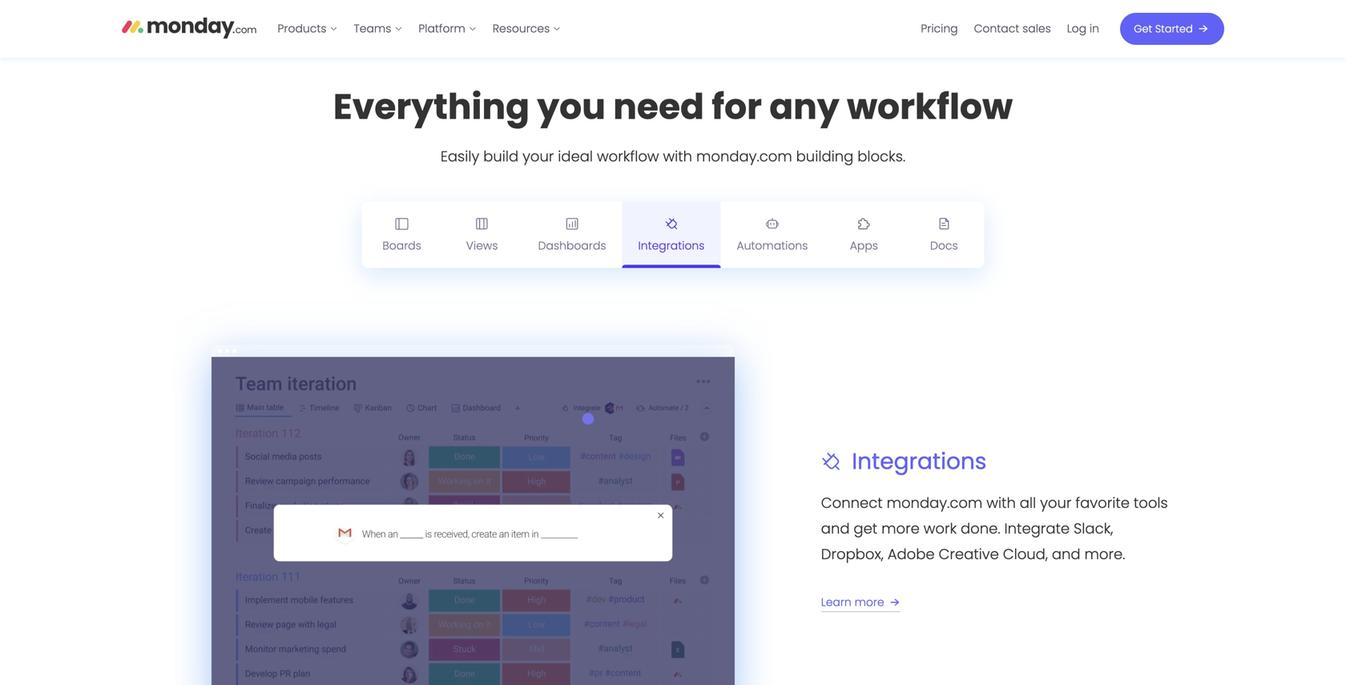 Task type: locate. For each thing, give the bounding box(es) containing it.
with left all
[[987, 493, 1016, 513]]

log
[[1068, 21, 1087, 36]]

0 horizontal spatial your
[[523, 146, 554, 167]]

1 horizontal spatial with
[[987, 493, 1016, 513]]

your left ideal
[[523, 146, 554, 167]]

1 horizontal spatial monday.com
[[887, 493, 983, 513]]

and
[[821, 519, 850, 539], [1052, 544, 1081, 565]]

more
[[882, 519, 920, 539], [855, 595, 885, 610]]

monday.com down for
[[697, 146, 793, 167]]

cloud,
[[1003, 544, 1048, 565]]

integrations
[[638, 238, 705, 254], [852, 446, 987, 477]]

with down everything you need for any workflow
[[663, 146, 693, 167]]

contact sales
[[974, 21, 1052, 36]]

log in
[[1068, 21, 1100, 36]]

more up adobe
[[882, 519, 920, 539]]

your right all
[[1041, 493, 1072, 513]]

get
[[1134, 22, 1153, 36]]

for
[[712, 82, 762, 132]]

your inside connect monday.com with all your favorite tools and get more work done. integrate slack, dropbox, adobe creative cloud, and more.
[[1041, 493, 1072, 513]]

your
[[523, 146, 554, 167], [1041, 493, 1072, 513]]

easily build your ideal workflow with monday.com building blocks.
[[441, 146, 906, 167]]

monday.com up the work
[[887, 493, 983, 513]]

and left get
[[821, 519, 850, 539]]

integrations tab
[[622, 202, 721, 268]]

blocks.
[[858, 146, 906, 167]]

apps
[[850, 238, 879, 254]]

1 horizontal spatial workflow
[[847, 82, 1013, 132]]

1 vertical spatial your
[[1041, 493, 1072, 513]]

0 horizontal spatial list
[[270, 0, 569, 58]]

and down slack,
[[1052, 544, 1081, 565]]

1 horizontal spatial and
[[1052, 544, 1081, 565]]

0 horizontal spatial integrations
[[638, 238, 705, 254]]

easily
[[441, 146, 480, 167]]

monday.com
[[697, 146, 793, 167], [887, 493, 983, 513]]

tools
[[1134, 493, 1169, 513]]

any
[[770, 82, 840, 132]]

dashboard icon image
[[566, 218, 579, 230]]

0 vertical spatial more
[[882, 519, 920, 539]]

1 list from the left
[[270, 0, 569, 58]]

everything you need for any workflow
[[333, 82, 1013, 132]]

1 vertical spatial monday.com
[[887, 493, 983, 513]]

build
[[484, 146, 519, 167]]

0 vertical spatial workflow
[[847, 82, 1013, 132]]

resources
[[493, 21, 550, 36]]

main element
[[270, 0, 1225, 58]]

integrations icon image
[[665, 218, 678, 230], [665, 218, 678, 230], [821, 452, 841, 471]]

ideal
[[558, 146, 593, 167]]

learn more
[[821, 595, 885, 610]]

log in link
[[1060, 16, 1108, 42]]

1 vertical spatial with
[[987, 493, 1016, 513]]

sales
[[1023, 21, 1052, 36]]

teams
[[354, 21, 391, 36]]

tab list
[[362, 202, 985, 268]]

0 vertical spatial integrations
[[638, 238, 705, 254]]

automations
[[737, 238, 808, 254]]

products link
[[270, 16, 346, 42]]

building
[[797, 146, 854, 167]]

workflow right ideal
[[597, 146, 659, 167]]

platform
[[419, 21, 466, 36]]

creative
[[939, 544, 999, 565]]

0 horizontal spatial and
[[821, 519, 850, 539]]

0 horizontal spatial workflow
[[597, 146, 659, 167]]

list
[[270, 0, 569, 58], [913, 0, 1108, 58]]

with
[[663, 146, 693, 167], [987, 493, 1016, 513]]

connect monday.com with all your favorite tools and get more work done. integrate slack, dropbox, adobe creative cloud, and more.
[[821, 493, 1169, 565]]

more right the learn
[[855, 595, 885, 610]]

list containing pricing
[[913, 0, 1108, 58]]

1 vertical spatial more
[[855, 595, 885, 610]]

board icon image
[[396, 218, 409, 230]]

resources link
[[485, 16, 569, 42]]

workflow up blocks.
[[847, 82, 1013, 132]]

1 horizontal spatial your
[[1041, 493, 1072, 513]]

2 list from the left
[[913, 0, 1108, 58]]

dashboards
[[538, 238, 606, 254]]

integrations inside integrations tab
[[638, 238, 705, 254]]

adobe
[[888, 544, 935, 565]]

contact sales link
[[966, 16, 1060, 42]]

connect
[[821, 493, 883, 513]]

workflow
[[847, 82, 1013, 132], [597, 146, 659, 167]]

1 horizontal spatial integrations
[[852, 446, 987, 477]]

apps icon image
[[858, 218, 871, 230]]

more inside connect monday.com with all your favorite tools and get more work done. integrate slack, dropbox, adobe creative cloud, and more.
[[882, 519, 920, 539]]

get started button
[[1121, 13, 1225, 45]]

0 horizontal spatial monday.com
[[697, 146, 793, 167]]

1 horizontal spatial list
[[913, 0, 1108, 58]]

favorite
[[1076, 493, 1130, 513]]

0 horizontal spatial with
[[663, 146, 693, 167]]



Task type: vqa. For each thing, say whether or not it's contained in the screenshot.
'teams' in For Product And Development Professionals And Teams
no



Task type: describe. For each thing, give the bounding box(es) containing it.
more inside "link"
[[855, 595, 885, 610]]

pricing
[[921, 21, 958, 36]]

0 vertical spatial your
[[523, 146, 554, 167]]

tab list containing boards
[[362, 202, 985, 268]]

views icon image
[[476, 218, 489, 230]]

1 vertical spatial and
[[1052, 544, 1081, 565]]

need
[[613, 82, 705, 132]]

views
[[466, 238, 498, 254]]

views tab
[[442, 202, 522, 268]]

in
[[1090, 21, 1100, 36]]

platform link
[[411, 16, 485, 42]]

get
[[854, 519, 878, 539]]

with inside connect monday.com with all your favorite tools and get more work done. integrate slack, dropbox, adobe creative cloud, and more.
[[987, 493, 1016, 513]]

automations icon image
[[766, 218, 779, 230]]

monday.com inside connect monday.com with all your favorite tools and get more work done. integrate slack, dropbox, adobe creative cloud, and more.
[[887, 493, 983, 513]]

learn
[[821, 595, 852, 610]]

apps tab
[[824, 202, 904, 268]]

docs tab
[[904, 202, 985, 268]]

get started
[[1134, 22, 1193, 36]]

contact
[[974, 21, 1020, 36]]

1 vertical spatial integrations
[[852, 446, 987, 477]]

learn more link
[[821, 593, 904, 612]]

dashboards tab
[[522, 202, 622, 268]]

all
[[1020, 493, 1037, 513]]

list containing products
[[270, 0, 569, 58]]

integrate
[[1005, 519, 1070, 539]]

work
[[924, 519, 957, 539]]

0 vertical spatial with
[[663, 146, 693, 167]]

slack,
[[1074, 519, 1114, 539]]

you
[[537, 82, 606, 132]]

pricing link
[[913, 16, 966, 42]]

docs
[[931, 238, 958, 254]]

dropbox,
[[821, 544, 884, 565]]

boards
[[383, 238, 422, 254]]

0 vertical spatial and
[[821, 519, 850, 539]]

done.
[[961, 519, 1001, 539]]

products
[[278, 21, 327, 36]]

boards tab
[[362, 202, 442, 268]]

more.
[[1085, 544, 1126, 565]]

docs icon image
[[938, 218, 951, 230]]

started
[[1156, 22, 1193, 36]]

monday.com logo image
[[122, 10, 257, 44]]

everything
[[333, 82, 530, 132]]

0 vertical spatial monday.com
[[697, 146, 793, 167]]

teams link
[[346, 16, 411, 42]]

automations tab
[[721, 202, 824, 268]]

1 vertical spatial workflow
[[597, 146, 659, 167]]



